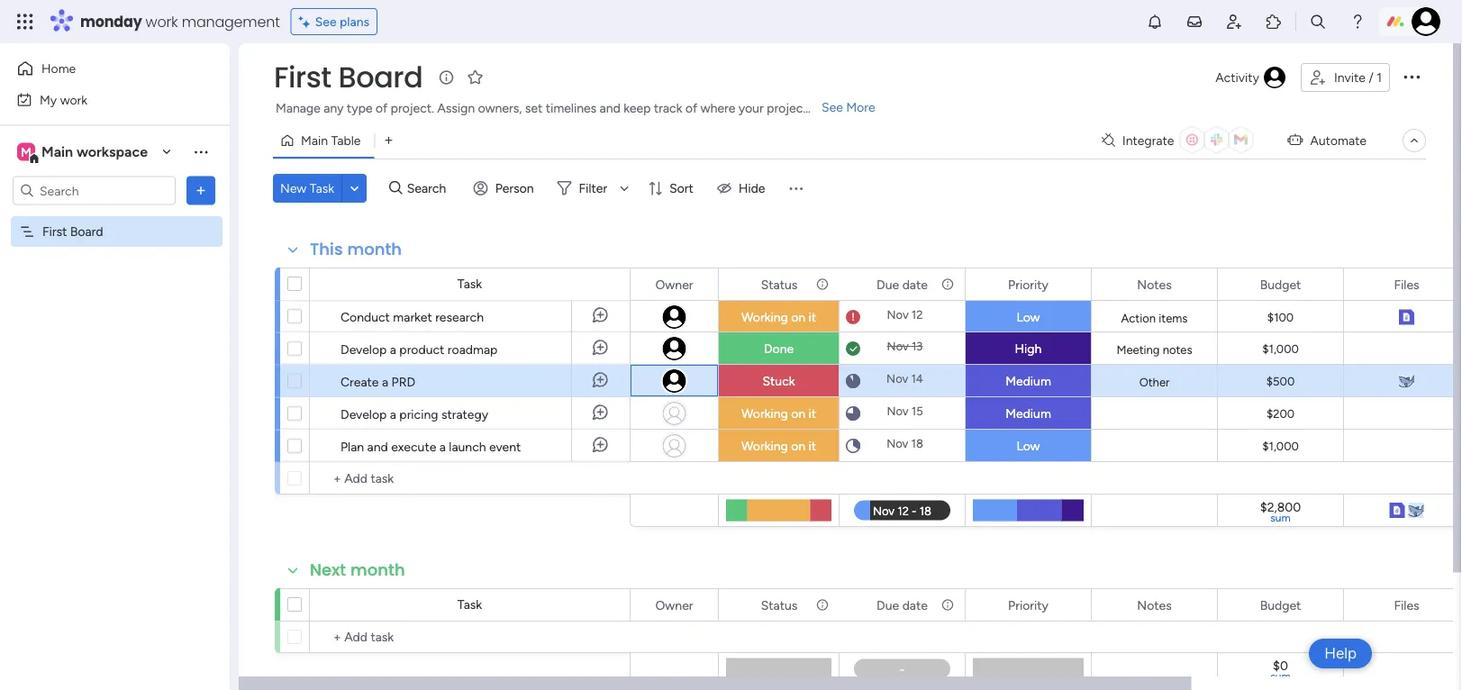 Task type: locate. For each thing, give the bounding box(es) containing it.
develop a pricing strategy
[[341, 406, 488, 422]]

a for pricing
[[390, 406, 396, 422]]

1 files from the top
[[1394, 277, 1419, 292]]

1 vertical spatial on
[[791, 406, 805, 421]]

work right my
[[60, 92, 87, 107]]

medium
[[1005, 373, 1051, 389], [1005, 406, 1051, 421]]

2 sum from the top
[[1270, 670, 1291, 683]]

nov
[[887, 308, 909, 322], [887, 339, 909, 354], [887, 372, 908, 386], [887, 404, 909, 418], [887, 436, 908, 451]]

a left launch
[[439, 439, 446, 454]]

1 date from the top
[[902, 277, 928, 292]]

1 vertical spatial sum
[[1270, 670, 1291, 683]]

1 vertical spatial due
[[877, 597, 899, 613]]

a left prd
[[382, 374, 388, 389]]

work right monday at the top left
[[146, 11, 178, 32]]

no file image
[[1398, 338, 1414, 359]]

3 working from the top
[[741, 438, 788, 454]]

roadmap
[[448, 341, 498, 357]]

4 nov from the top
[[887, 404, 909, 418]]

due up the nov 12
[[877, 277, 899, 292]]

first down the search in workspace "field"
[[42, 224, 67, 239]]

0 vertical spatial + add task text field
[[319, 468, 622, 489]]

main for main workspace
[[41, 143, 73, 160]]

0 vertical spatial $1,000
[[1262, 342, 1299, 356]]

Priority field
[[1004, 274, 1053, 294], [1004, 595, 1053, 615]]

15
[[911, 404, 923, 418]]

2 owner field from the top
[[651, 595, 698, 615]]

where
[[700, 100, 735, 116]]

work
[[146, 11, 178, 32], [60, 92, 87, 107]]

month
[[347, 238, 402, 261], [350, 559, 405, 581]]

1 vertical spatial see
[[822, 100, 843, 115]]

2 owner from the top
[[655, 597, 693, 613]]

0 vertical spatial date
[[902, 277, 928, 292]]

board inside list box
[[70, 224, 103, 239]]

Status field
[[756, 274, 802, 294], [756, 595, 802, 615]]

2 vertical spatial task
[[457, 597, 482, 612]]

0 vertical spatial priority
[[1008, 277, 1048, 292]]

0 vertical spatial files field
[[1390, 274, 1424, 294]]

see for see more
[[822, 100, 843, 115]]

0 horizontal spatial work
[[60, 92, 87, 107]]

first board down the search in workspace "field"
[[42, 224, 103, 239]]

main
[[301, 133, 328, 148], [41, 143, 73, 160]]

plan and execute a launch event
[[341, 439, 521, 454]]

1 horizontal spatial and
[[600, 100, 620, 116]]

0 vertical spatial due
[[877, 277, 899, 292]]

0 horizontal spatial first
[[42, 224, 67, 239]]

$0
[[1273, 658, 1288, 673]]

1 vertical spatial notes
[[1137, 597, 1172, 613]]

options image
[[1401, 66, 1422, 87]]

due date right column information icon on the bottom of page
[[877, 597, 928, 613]]

$500
[[1266, 374, 1295, 389]]

first up manage
[[274, 57, 331, 97]]

1 priority from the top
[[1008, 277, 1048, 292]]

budget up $0
[[1260, 597, 1301, 613]]

strategy
[[441, 406, 488, 422]]

0 horizontal spatial of
[[376, 100, 388, 116]]

1 vertical spatial status field
[[756, 595, 802, 615]]

status field up done
[[756, 274, 802, 294]]

0 vertical spatial status
[[761, 277, 798, 292]]

0 vertical spatial priority field
[[1004, 274, 1053, 294]]

2 status from the top
[[761, 597, 798, 613]]

1 vertical spatial + add task text field
[[319, 626, 622, 648]]

status for first status field from the bottom of the page
[[761, 597, 798, 613]]

create a prd
[[341, 374, 415, 389]]

1 of from the left
[[376, 100, 388, 116]]

1 it from the top
[[809, 309, 816, 325]]

sum
[[1270, 511, 1291, 524], [1270, 670, 1291, 683]]

column information image
[[815, 277, 830, 291], [940, 277, 955, 291], [940, 598, 955, 612]]

plans
[[340, 14, 369, 29]]

board down the search in workspace "field"
[[70, 224, 103, 239]]

Budget field
[[1255, 274, 1306, 294], [1255, 595, 1306, 615]]

conduct
[[341, 309, 390, 324]]

2 date from the top
[[902, 597, 928, 613]]

board up type
[[338, 57, 423, 97]]

0 vertical spatial it
[[809, 309, 816, 325]]

nov left the 13
[[887, 339, 909, 354]]

main inside "workspace selection" element
[[41, 143, 73, 160]]

1 vertical spatial date
[[902, 597, 928, 613]]

2 due from the top
[[877, 597, 899, 613]]

of
[[376, 100, 388, 116], [685, 100, 697, 116]]

0 vertical spatial budget
[[1260, 277, 1301, 292]]

0 vertical spatial owner field
[[651, 274, 698, 294]]

budget field up $0
[[1255, 595, 1306, 615]]

Next month field
[[305, 559, 410, 582]]

task inside new task button
[[310, 181, 334, 196]]

first inside list box
[[42, 224, 67, 239]]

1 priority field from the top
[[1004, 274, 1053, 294]]

2 vertical spatial working on it
[[741, 438, 816, 454]]

work inside button
[[60, 92, 87, 107]]

1 vertical spatial owner
[[655, 597, 693, 613]]

nov 18
[[887, 436, 923, 451]]

budget up $100
[[1260, 277, 1301, 292]]

0 vertical spatial first
[[274, 57, 331, 97]]

a for prd
[[382, 374, 388, 389]]

develop a product roadmap
[[341, 341, 498, 357]]

next
[[310, 559, 346, 581]]

action
[[1121, 311, 1156, 325]]

0 horizontal spatial main
[[41, 143, 73, 160]]

1 vertical spatial it
[[809, 406, 816, 421]]

main right workspace image
[[41, 143, 73, 160]]

of right type
[[376, 100, 388, 116]]

apps image
[[1265, 13, 1283, 31]]

filter button
[[550, 174, 635, 203]]

first board up type
[[274, 57, 423, 97]]

owner
[[655, 277, 693, 292], [655, 597, 693, 613]]

done
[[764, 341, 794, 356]]

$1,000 down the $200
[[1262, 439, 1299, 454]]

1 owner from the top
[[655, 277, 693, 292]]

2 on from the top
[[791, 406, 805, 421]]

0 vertical spatial notes
[[1137, 277, 1172, 292]]

select product image
[[16, 13, 34, 31]]

0 horizontal spatial see
[[315, 14, 337, 29]]

a left product at the left of page
[[390, 341, 396, 357]]

first
[[274, 57, 331, 97], [42, 224, 67, 239]]

0 vertical spatial notes field
[[1133, 274, 1176, 294]]

0 horizontal spatial and
[[367, 439, 388, 454]]

1 vertical spatial budget field
[[1255, 595, 1306, 615]]

0 vertical spatial due date field
[[872, 274, 932, 294]]

Files field
[[1390, 274, 1424, 294], [1390, 595, 1424, 615]]

nov left 14
[[887, 372, 908, 386]]

1 vertical spatial month
[[350, 559, 405, 581]]

0 vertical spatial on
[[791, 309, 805, 325]]

budget field up $100
[[1255, 274, 1306, 294]]

Due date field
[[872, 274, 932, 294], [872, 595, 932, 615]]

status field left column information icon on the bottom of page
[[756, 595, 802, 615]]

develop down 'create'
[[341, 406, 387, 422]]

1 vertical spatial first
[[42, 224, 67, 239]]

1 horizontal spatial of
[[685, 100, 697, 116]]

1 vertical spatial due date
[[877, 597, 928, 613]]

2 files from the top
[[1394, 597, 1419, 613]]

options image
[[192, 182, 210, 200]]

your
[[739, 100, 764, 116]]

1 notes field from the top
[[1133, 274, 1176, 294]]

see
[[315, 14, 337, 29], [822, 100, 843, 115]]

1 vertical spatial working
[[741, 406, 788, 421]]

1 vertical spatial priority
[[1008, 597, 1048, 613]]

status for 1st status field from the top of the page
[[761, 277, 798, 292]]

2 priority from the top
[[1008, 597, 1048, 613]]

2 it from the top
[[809, 406, 816, 421]]

0 vertical spatial medium
[[1005, 373, 1051, 389]]

2 vertical spatial it
[[809, 438, 816, 454]]

see left plans
[[315, 14, 337, 29]]

0 vertical spatial task
[[310, 181, 334, 196]]

2 develop from the top
[[341, 406, 387, 422]]

due right column information icon on the bottom of page
[[877, 597, 899, 613]]

type
[[347, 100, 372, 116]]

0 vertical spatial and
[[600, 100, 620, 116]]

0 vertical spatial low
[[1017, 309, 1040, 325]]

autopilot image
[[1288, 128, 1303, 151]]

1 vertical spatial priority field
[[1004, 595, 1053, 615]]

nov left the 15
[[887, 404, 909, 418]]

collapse board header image
[[1407, 133, 1422, 148]]

see inside see more link
[[822, 100, 843, 115]]

ruby anderson image
[[1412, 7, 1440, 36]]

notes
[[1163, 342, 1192, 357]]

3 nov from the top
[[887, 372, 908, 386]]

working on it
[[741, 309, 816, 325], [741, 406, 816, 421], [741, 438, 816, 454]]

0 vertical spatial work
[[146, 11, 178, 32]]

2 notes from the top
[[1137, 597, 1172, 613]]

main for main table
[[301, 133, 328, 148]]

1 vertical spatial budget
[[1260, 597, 1301, 613]]

nov for nov 15
[[887, 404, 909, 418]]

nov for nov 13
[[887, 339, 909, 354]]

1 vertical spatial first board
[[42, 224, 103, 239]]

and left keep
[[600, 100, 620, 116]]

due date field up the nov 12
[[872, 274, 932, 294]]

date for first due date field from the bottom of the page
[[902, 597, 928, 613]]

1 medium from the top
[[1005, 373, 1051, 389]]

develop down conduct
[[341, 341, 387, 357]]

main workspace
[[41, 143, 148, 160]]

1 files field from the top
[[1390, 274, 1424, 294]]

main inside main table button
[[301, 133, 328, 148]]

1 horizontal spatial work
[[146, 11, 178, 32]]

0 vertical spatial owner
[[655, 277, 693, 292]]

set
[[525, 100, 543, 116]]

plan
[[341, 439, 364, 454]]

0 vertical spatial board
[[338, 57, 423, 97]]

2 $1,000 from the top
[[1262, 439, 1299, 454]]

nov 14
[[887, 372, 923, 386]]

invite / 1 button
[[1301, 63, 1390, 92]]

0 vertical spatial sum
[[1270, 511, 1291, 524]]

1 vertical spatial medium
[[1005, 406, 1051, 421]]

0 vertical spatial files
[[1394, 277, 1419, 292]]

a
[[390, 341, 396, 357], [382, 374, 388, 389], [390, 406, 396, 422], [439, 439, 446, 454]]

1 sum from the top
[[1270, 511, 1291, 524]]

and right the plan
[[367, 439, 388, 454]]

0 vertical spatial month
[[347, 238, 402, 261]]

status
[[761, 277, 798, 292], [761, 597, 798, 613]]

1 owner field from the top
[[651, 274, 698, 294]]

1 vertical spatial $1,000
[[1262, 439, 1299, 454]]

on
[[791, 309, 805, 325], [791, 406, 805, 421], [791, 438, 805, 454]]

5 nov from the top
[[887, 436, 908, 451]]

status left column information icon on the bottom of page
[[761, 597, 798, 613]]

automate
[[1310, 133, 1367, 148]]

pricing
[[399, 406, 438, 422]]

0 vertical spatial status field
[[756, 274, 802, 294]]

0 vertical spatial first board
[[274, 57, 423, 97]]

0 vertical spatial develop
[[341, 341, 387, 357]]

help image
[[1349, 13, 1367, 31]]

due
[[877, 277, 899, 292], [877, 597, 899, 613]]

see left more on the right of the page
[[822, 100, 843, 115]]

1 budget field from the top
[[1255, 274, 1306, 294]]

1 vertical spatial develop
[[341, 406, 387, 422]]

1 vertical spatial files field
[[1390, 595, 1424, 615]]

0 vertical spatial due date
[[877, 277, 928, 292]]

sum for $0
[[1270, 670, 1291, 683]]

1 vertical spatial notes field
[[1133, 595, 1176, 615]]

month right this
[[347, 238, 402, 261]]

2 vertical spatial working
[[741, 438, 788, 454]]

2 vertical spatial on
[[791, 438, 805, 454]]

develop for develop a pricing strategy
[[341, 406, 387, 422]]

first board inside list box
[[42, 224, 103, 239]]

2 priority field from the top
[[1004, 595, 1053, 615]]

due date up the nov 12
[[877, 277, 928, 292]]

sort
[[669, 181, 693, 196]]

0 vertical spatial working
[[741, 309, 788, 325]]

task
[[310, 181, 334, 196], [457, 276, 482, 291], [457, 597, 482, 612]]

see plans button
[[291, 8, 378, 35]]

option
[[0, 215, 230, 219]]

files for 1st files field from the top
[[1394, 277, 1419, 292]]

Notes field
[[1133, 274, 1176, 294], [1133, 595, 1176, 615]]

1 vertical spatial status
[[761, 597, 798, 613]]

a left pricing
[[390, 406, 396, 422]]

1 vertical spatial owner field
[[651, 595, 698, 615]]

1 working from the top
[[741, 309, 788, 325]]

v2 done deadline image
[[846, 340, 860, 357]]

0 vertical spatial budget field
[[1255, 274, 1306, 294]]

budget
[[1260, 277, 1301, 292], [1260, 597, 1301, 613]]

$1,000 down $100
[[1262, 342, 1299, 356]]

Owner field
[[651, 274, 698, 294], [651, 595, 698, 615]]

home button
[[11, 54, 194, 83]]

month right next
[[350, 559, 405, 581]]

v2 search image
[[389, 178, 402, 198]]

1 nov from the top
[[887, 308, 909, 322]]

1 vertical spatial task
[[457, 276, 482, 291]]

of right track
[[685, 100, 697, 116]]

nov left 12
[[887, 308, 909, 322]]

working
[[741, 309, 788, 325], [741, 406, 788, 421], [741, 438, 788, 454]]

1 vertical spatial board
[[70, 224, 103, 239]]

1 vertical spatial low
[[1017, 438, 1040, 454]]

2 budget field from the top
[[1255, 595, 1306, 615]]

2 nov from the top
[[887, 339, 909, 354]]

due date field right column information icon on the bottom of page
[[872, 595, 932, 615]]

0 horizontal spatial board
[[70, 224, 103, 239]]

v2 overdue deadline image
[[846, 309, 860, 326]]

0 vertical spatial working on it
[[741, 309, 816, 325]]

1 status from the top
[[761, 277, 798, 292]]

1 develop from the top
[[341, 341, 387, 357]]

1 vertical spatial working on it
[[741, 406, 816, 421]]

1 vertical spatial work
[[60, 92, 87, 107]]

market
[[393, 309, 432, 324]]

it
[[809, 309, 816, 325], [809, 406, 816, 421], [809, 438, 816, 454]]

+ Add task text field
[[319, 468, 622, 489], [319, 626, 622, 648]]

develop
[[341, 341, 387, 357], [341, 406, 387, 422]]

files
[[1394, 277, 1419, 292], [1394, 597, 1419, 613]]

inbox image
[[1186, 13, 1204, 31]]

low
[[1017, 309, 1040, 325], [1017, 438, 1040, 454]]

stands.
[[811, 100, 851, 116]]

1 horizontal spatial see
[[822, 100, 843, 115]]

date
[[902, 277, 928, 292], [902, 597, 928, 613]]

sum inside $2,800 sum
[[1270, 511, 1291, 524]]

priority
[[1008, 277, 1048, 292], [1008, 597, 1048, 613]]

1 due from the top
[[877, 277, 899, 292]]

0 horizontal spatial first board
[[42, 224, 103, 239]]

1 vertical spatial files
[[1394, 597, 1419, 613]]

1 vertical spatial due date field
[[872, 595, 932, 615]]

nov for nov 14
[[887, 372, 908, 386]]

1 horizontal spatial main
[[301, 133, 328, 148]]

status up done
[[761, 277, 798, 292]]

see inside see plans button
[[315, 14, 337, 29]]

nov left 18
[[887, 436, 908, 451]]

0 vertical spatial see
[[315, 14, 337, 29]]

workspace selection element
[[17, 141, 150, 164]]

workspace
[[76, 143, 148, 160]]

main left table
[[301, 133, 328, 148]]



Task type: vqa. For each thing, say whether or not it's contained in the screenshot.
the Due date
yes



Task type: describe. For each thing, give the bounding box(es) containing it.
3 on from the top
[[791, 438, 805, 454]]

12
[[912, 308, 923, 322]]

m
[[21, 144, 31, 159]]

files for first files field from the bottom
[[1394, 597, 1419, 613]]

help button
[[1309, 639, 1372, 668]]

main table
[[301, 133, 361, 148]]

1 working on it from the top
[[741, 309, 816, 325]]

my
[[40, 92, 57, 107]]

management
[[182, 11, 280, 32]]

menu image
[[787, 179, 805, 197]]

action items
[[1121, 311, 1188, 325]]

2 working on it from the top
[[741, 406, 816, 421]]

workspace options image
[[192, 143, 210, 161]]

task for this month
[[457, 276, 482, 291]]

1 horizontal spatial first
[[274, 57, 331, 97]]

2 medium from the top
[[1005, 406, 1051, 421]]

1 horizontal spatial first board
[[274, 57, 423, 97]]

high
[[1015, 341, 1042, 356]]

date for 1st due date field from the top of the page
[[902, 277, 928, 292]]

1 + add task text field from the top
[[319, 468, 622, 489]]

home
[[41, 61, 76, 76]]

track
[[654, 100, 682, 116]]

First Board field
[[269, 57, 427, 97]]

monday work management
[[80, 11, 280, 32]]

$100
[[1267, 310, 1294, 325]]

manage any type of project. assign owners, set timelines and keep track of where your project stands.
[[276, 100, 851, 116]]

nov 15
[[887, 404, 923, 418]]

prd
[[391, 374, 415, 389]]

1 on from the top
[[791, 309, 805, 325]]

activity
[[1215, 70, 1259, 85]]

person
[[495, 181, 534, 196]]

work for monday
[[146, 11, 178, 32]]

research
[[435, 309, 484, 324]]

hide button
[[710, 174, 776, 203]]

work for my
[[60, 92, 87, 107]]

develop for develop a product roadmap
[[341, 341, 387, 357]]

add view image
[[385, 134, 392, 147]]

new task
[[280, 181, 334, 196]]

1 vertical spatial and
[[367, 439, 388, 454]]

arrow down image
[[614, 177, 635, 199]]

1 due date from the top
[[877, 277, 928, 292]]

task for next month
[[457, 597, 482, 612]]

next month
[[310, 559, 405, 581]]

keep
[[624, 100, 651, 116]]

sum for $2,800
[[1270, 511, 1291, 524]]

2 notes field from the top
[[1133, 595, 1176, 615]]

workspace image
[[17, 142, 35, 162]]

2 working from the top
[[741, 406, 788, 421]]

assign
[[437, 100, 475, 116]]

3 it from the top
[[809, 438, 816, 454]]

create
[[341, 374, 379, 389]]

1 due date field from the top
[[872, 274, 932, 294]]

person button
[[466, 174, 545, 203]]

priority for 1st priority field from the top of the page
[[1008, 277, 1048, 292]]

$2,800
[[1260, 499, 1301, 514]]

2 budget from the top
[[1260, 597, 1301, 613]]

due for 1st due date field from the top of the page
[[877, 277, 899, 292]]

nov for nov 12
[[887, 308, 909, 322]]

owners,
[[478, 100, 522, 116]]

items
[[1159, 311, 1188, 325]]

a for product
[[390, 341, 396, 357]]

show board description image
[[435, 68, 457, 86]]

18
[[911, 436, 923, 451]]

integrate
[[1122, 133, 1174, 148]]

invite / 1
[[1334, 70, 1382, 85]]

notifications image
[[1146, 13, 1164, 31]]

more
[[846, 100, 875, 115]]

my work
[[40, 92, 87, 107]]

see more
[[822, 100, 875, 115]]

first board list box
[[0, 213, 230, 490]]

nov 12
[[887, 308, 923, 322]]

1 status field from the top
[[756, 274, 802, 294]]

meeting
[[1117, 342, 1160, 357]]

launch
[[449, 439, 486, 454]]

table
[[331, 133, 361, 148]]

$0 sum
[[1270, 658, 1291, 683]]

2 due date field from the top
[[872, 595, 932, 615]]

1 horizontal spatial board
[[338, 57, 423, 97]]

angle down image
[[350, 182, 359, 195]]

see more link
[[820, 98, 877, 116]]

invite members image
[[1225, 13, 1243, 31]]

this
[[310, 238, 343, 261]]

1 $1,000 from the top
[[1262, 342, 1299, 356]]

/
[[1369, 70, 1374, 85]]

any
[[324, 100, 344, 116]]

2 of from the left
[[685, 100, 697, 116]]

2 due date from the top
[[877, 597, 928, 613]]

add to favorites image
[[466, 68, 484, 86]]

nov 13
[[887, 339, 923, 354]]

conduct market research
[[341, 309, 484, 324]]

month for this month
[[347, 238, 402, 261]]

activity button
[[1208, 63, 1294, 92]]

priority for first priority field from the bottom of the page
[[1008, 597, 1048, 613]]

14
[[911, 372, 923, 386]]

product
[[399, 341, 444, 357]]

1
[[1377, 70, 1382, 85]]

sort button
[[641, 174, 704, 203]]

manage
[[276, 100, 321, 116]]

nov for nov 18
[[887, 436, 908, 451]]

Search field
[[402, 176, 456, 201]]

invite
[[1334, 70, 1366, 85]]

see plans
[[315, 14, 369, 29]]

$2,800 sum
[[1260, 499, 1301, 524]]

This month field
[[305, 238, 406, 261]]

due for first due date field from the bottom of the page
[[877, 597, 899, 613]]

hide
[[739, 181, 765, 196]]

dapulse integrations image
[[1102, 134, 1115, 147]]

13
[[912, 339, 923, 354]]

column information image
[[815, 598, 830, 612]]

Search in workspace field
[[38, 180, 150, 201]]

stuck
[[763, 373, 795, 389]]

this month
[[310, 238, 402, 261]]

filter
[[579, 181, 607, 196]]

meeting notes
[[1117, 342, 1192, 357]]

1 low from the top
[[1017, 309, 1040, 325]]

1 notes from the top
[[1137, 277, 1172, 292]]

2 low from the top
[[1017, 438, 1040, 454]]

2 files field from the top
[[1390, 595, 1424, 615]]

1 budget from the top
[[1260, 277, 1301, 292]]

event
[[489, 439, 521, 454]]

my work button
[[11, 85, 194, 114]]

project.
[[391, 100, 434, 116]]

new
[[280, 181, 307, 196]]

month for next month
[[350, 559, 405, 581]]

project
[[767, 100, 808, 116]]

3 working on it from the top
[[741, 438, 816, 454]]

$200
[[1266, 407, 1295, 421]]

2 + add task text field from the top
[[319, 626, 622, 648]]

other
[[1139, 375, 1170, 389]]

2 status field from the top
[[756, 595, 802, 615]]

see for see plans
[[315, 14, 337, 29]]

main table button
[[273, 126, 374, 155]]

search everything image
[[1309, 13, 1327, 31]]

new task button
[[273, 174, 341, 203]]



